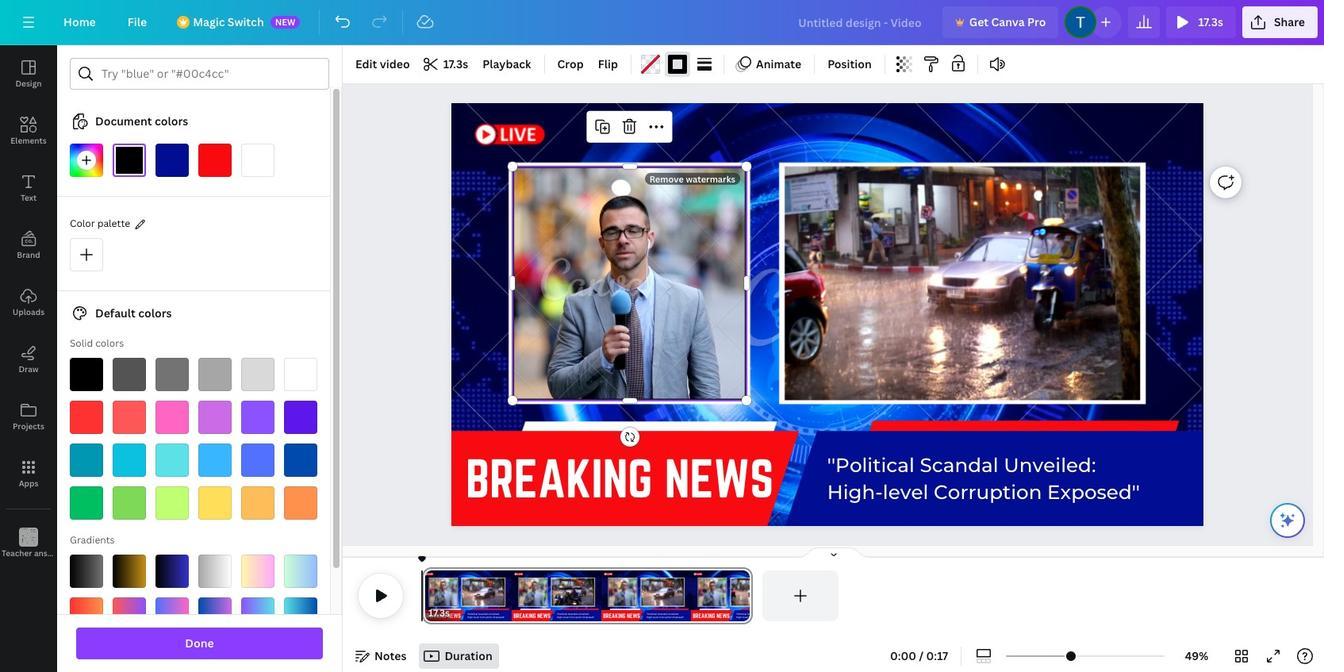 Task type: describe. For each thing, give the bounding box(es) containing it.
edit
[[356, 56, 377, 71]]

watermarks
[[686, 173, 736, 185]]

lime #c1ff72 image
[[156, 487, 189, 520]]

color palette button
[[70, 216, 130, 233]]

linear gradient 90°: #ff3131, #ff914d image
[[70, 598, 103, 631]]

0:17
[[927, 648, 949, 664]]

peach #ffbd59 image
[[241, 487, 275, 520]]

linear gradient 90°: #fff7ad, #ffa9f9 image
[[241, 555, 275, 588]]

teacher answer keys
[[2, 548, 81, 559]]

video
[[380, 56, 410, 71]]

remove watermarks
[[650, 173, 736, 185]]

elements button
[[0, 102, 57, 160]]

corruption
[[934, 480, 1043, 504]]

light gray #d9d9d9 image
[[241, 358, 275, 391]]

breaking
[[466, 450, 653, 507]]

high-
[[828, 480, 883, 504]]

home
[[64, 14, 96, 29]]

gradients
[[70, 533, 115, 547]]

magenta #cb6ce6 image
[[198, 401, 232, 434]]

canva
[[992, 14, 1025, 29]]

white #ffffff image
[[284, 358, 318, 391]]

document
[[95, 114, 152, 129]]

flip
[[598, 56, 618, 71]]

level
[[883, 480, 929, 504]]

linear gradient 90°: #fff7ad, #ffa9f9 image
[[241, 555, 275, 588]]

gray #737373 image
[[156, 358, 189, 391]]

apps button
[[0, 445, 57, 502]]

linear gradient 90°: #000000, #3533cd image
[[156, 555, 189, 588]]

draw button
[[0, 331, 57, 388]]

notes
[[375, 648, 407, 664]]

yellow #ffde59 image
[[198, 487, 232, 520]]

pink #ff66c4 image
[[156, 401, 189, 434]]

linear gradient 90°: #0097b2, #7ed957 image
[[113, 641, 146, 672]]

scandal
[[921, 453, 999, 477]]

0:00 / 0:17
[[891, 648, 949, 664]]

playback
[[483, 56, 531, 71]]

solid
[[70, 337, 93, 350]]

gray #a6a6a6 image
[[198, 358, 232, 391]]

text button
[[0, 160, 57, 217]]

brand button
[[0, 217, 57, 274]]

17.3s inside main menu bar
[[1199, 14, 1224, 29]]

remove
[[650, 173, 684, 185]]

canva assistant image
[[1279, 511, 1298, 530]]

animate
[[756, 56, 802, 71]]

color
[[70, 217, 95, 230]]

linear gradient 90°: #ffde59, #ff914d image
[[198, 641, 232, 672]]

get canva pro
[[970, 14, 1046, 29]]

share
[[1275, 14, 1306, 29]]

crop button
[[551, 52, 590, 77]]

49%
[[1186, 648, 1209, 664]]

1 add a new color image from the top
[[70, 144, 103, 177]]

linear gradient 90°: #000000, #3533cd image
[[156, 555, 189, 588]]

add a new color image
[[70, 144, 103, 177]]

uploads button
[[0, 274, 57, 331]]

black #000000 image
[[70, 358, 103, 391]]

text
[[21, 192, 37, 203]]

light gray #d9d9d9 image
[[241, 358, 275, 391]]

draw
[[19, 364, 39, 375]]

''political
[[828, 453, 915, 477]]

linear gradient 90°: #ff66c4, #ffde59 image
[[241, 641, 275, 672]]

0:00
[[891, 648, 917, 664]]

palette
[[97, 217, 130, 230]]

hide pages image
[[796, 547, 872, 560]]

gray #737373 image
[[156, 358, 189, 391]]

Try "blue" or "#00c4cc" search field
[[102, 59, 319, 89]]

2 vertical spatial 17.3s button
[[429, 606, 450, 622]]

linear gradient 90°: #ffde59, #ff914d image
[[198, 641, 232, 672]]

linear gradient 90°: #ff3131, #ff914d image
[[70, 598, 103, 631]]

home link
[[51, 6, 109, 38]]

new
[[275, 16, 295, 28]]

bright red #ff3131 image
[[70, 401, 103, 434]]

default
[[95, 306, 136, 321]]

document colors
[[95, 114, 188, 129]]

magenta #cb6ce6 image
[[198, 401, 232, 434]]



Task type: vqa. For each thing, say whether or not it's contained in the screenshot.
a related to team
no



Task type: locate. For each thing, give the bounding box(es) containing it.
uploads
[[13, 306, 45, 318]]

linear gradient 90°: #8c52ff, #00bf63 image
[[70, 641, 103, 672]]

0 vertical spatial add a new color image
[[70, 144, 103, 177]]

colors for document colors
[[155, 114, 188, 129]]

2 vertical spatial 17.3s
[[429, 606, 450, 620]]

17.3s
[[1199, 14, 1224, 29], [443, 56, 468, 71], [429, 606, 450, 620]]

#010d92 image
[[156, 144, 189, 177], [156, 144, 189, 177]]

linear gradient 90°: #0cc0df, #ffde59 image
[[156, 641, 189, 672], [156, 641, 189, 672]]

share button
[[1243, 6, 1318, 38]]

aqua blue #0cc0df image
[[113, 444, 146, 477]]

brand
[[17, 249, 40, 260]]

design button
[[0, 45, 57, 102]]

linear gradient 90°: #5170ff, #ff66c4 image
[[156, 598, 189, 631]]

projects button
[[0, 388, 57, 445]]

answer
[[34, 548, 62, 559]]

2 vertical spatial colors
[[95, 337, 124, 350]]

linear gradient 90°: #5170ff, #ff66c4 image
[[156, 598, 189, 631]]

linear gradient 90°: #a6a6a6, #ffffff image
[[198, 555, 232, 588], [198, 555, 232, 588]]

17.3s button
[[1167, 6, 1237, 38], [418, 52, 475, 77], [429, 606, 450, 622]]

magic
[[193, 14, 225, 29]]

gray #a6a6a6 image
[[198, 358, 232, 391]]

royal blue #5271ff image
[[241, 444, 275, 477], [241, 444, 275, 477]]

black #000000 image
[[70, 358, 103, 391]]

white #ffffff image
[[284, 358, 318, 391]]

linear gradient 90°: #8c52ff, #5ce1e6 image
[[241, 598, 275, 631], [241, 598, 275, 631]]

add a new color image down document on the left top
[[70, 144, 103, 177]]

linear gradient 90°: #0097b2, #7ed957 image
[[113, 641, 146, 672]]

aqua blue #0cc0df image
[[113, 444, 146, 477]]

colors for default colors
[[138, 306, 172, 321]]

projects
[[13, 421, 44, 432]]

keys
[[63, 548, 81, 559]]

solid colors
[[70, 337, 124, 350]]

switch
[[228, 14, 264, 29]]

colors
[[155, 114, 188, 129], [138, 306, 172, 321], [95, 337, 124, 350]]

linear gradient 90°: #8c52ff, #00bf63 image
[[70, 641, 103, 672]]

#ffffff image
[[241, 144, 275, 177], [241, 144, 275, 177]]

colors right default
[[138, 306, 172, 321]]

flip button
[[592, 52, 625, 77]]

17.3s left page title text box at the left bottom of the page
[[429, 606, 450, 620]]

duration button
[[419, 644, 499, 669]]

file
[[128, 14, 147, 29]]

breaking news
[[466, 450, 774, 507]]

animate button
[[731, 52, 808, 77]]

done button
[[76, 628, 323, 660]]

dark turquoise #0097b2 image
[[70, 444, 103, 477]]

1 vertical spatial 17.3s
[[443, 56, 468, 71]]

remove watermarks button
[[645, 173, 741, 185]]

done
[[185, 636, 214, 651]]

colors right document on the left top
[[155, 114, 188, 129]]

1 vertical spatial colors
[[138, 306, 172, 321]]

17.3s left share "dropdown button"
[[1199, 14, 1224, 29]]

colors for solid colors
[[95, 337, 124, 350]]

trimming, end edge slider
[[739, 571, 753, 622]]

orange #ff914d image
[[284, 487, 318, 520], [284, 487, 318, 520]]

''political scandal unveiled: high-level corruption exposed''
[[828, 453, 1141, 504]]

add a new color image down color on the top left of page
[[70, 238, 103, 271]]

linear gradient 90°: #ff66c4, #ffde59 image
[[241, 641, 275, 672]]

0 vertical spatial 17.3s button
[[1167, 6, 1237, 38]]

exposed''
[[1048, 480, 1141, 504]]

2 add a new color image from the top
[[70, 238, 103, 271]]

peach #ffbd59 image
[[241, 487, 275, 520]]

;
[[27, 549, 30, 560]]

purple #8c52ff image
[[241, 401, 275, 434]]

1 vertical spatial 17.3s button
[[418, 52, 475, 77]]

0 vertical spatial 17.3s
[[1199, 14, 1224, 29]]

add a new color image
[[70, 144, 103, 177], [70, 238, 103, 271]]

linear gradient 90°: #cdffd8, #94b9ff image
[[284, 555, 318, 588], [284, 555, 318, 588]]

pink #ff66c4 image
[[156, 401, 189, 434]]

cobalt blue #004aad image
[[284, 444, 318, 477], [284, 444, 318, 477]]

0 vertical spatial colors
[[155, 114, 188, 129]]

side panel tab list
[[0, 45, 81, 572]]

#000000 image
[[668, 55, 687, 74], [668, 55, 687, 74]]

notes button
[[349, 644, 413, 669]]

get
[[970, 14, 989, 29]]

file button
[[115, 6, 160, 38]]

green #00bf63 image
[[70, 487, 103, 520], [70, 487, 103, 520]]

linear gradient 90°: #5de0e6, #004aad image
[[284, 598, 318, 631], [284, 598, 318, 631]]

Design title text field
[[786, 6, 936, 38]]

17.3s button left page title text box at the left bottom of the page
[[429, 606, 450, 622]]

get canva pro button
[[943, 6, 1059, 38]]

purple #8c52ff image
[[241, 401, 275, 434]]

17.3s button left share "dropdown button"
[[1167, 6, 1237, 38]]

pro
[[1028, 14, 1046, 29]]

linear gradient 90°: #8c52ff, #ff914d image
[[284, 641, 318, 672], [284, 641, 318, 672]]

duration
[[445, 648, 493, 664]]

magic switch
[[193, 14, 264, 29]]

unveiled:
[[1004, 453, 1097, 477]]

Page title text field
[[457, 606, 463, 622]]

linear gradient 90°: #ff5757, #8c52ff image
[[113, 598, 146, 631], [113, 598, 146, 631]]

news
[[665, 450, 774, 507]]

17.3s left playback
[[443, 56, 468, 71]]

bright red #ff3131 image
[[70, 401, 103, 434]]

trimming, start edge slider
[[422, 571, 437, 622]]

light blue #38b6ff image
[[198, 444, 232, 477], [198, 444, 232, 477]]

edit video button
[[349, 52, 416, 77]]

design
[[15, 78, 42, 89]]

17.3s button inside main menu bar
[[1167, 6, 1237, 38]]

no color image
[[641, 55, 660, 74]]

position
[[828, 56, 872, 71]]

violet #5e17eb image
[[284, 401, 318, 434], [284, 401, 318, 434]]

crop
[[558, 56, 584, 71]]

apps
[[19, 478, 38, 489]]

linear gradient 90°: #004aad, #cb6ce6 image
[[198, 598, 232, 631], [198, 598, 232, 631]]

colors right 'solid'
[[95, 337, 124, 350]]

turquoise blue #5ce1e6 image
[[156, 444, 189, 477]]

yellow #ffde59 image
[[198, 487, 232, 520]]

dark gray #545454 image
[[113, 358, 146, 391], [113, 358, 146, 391]]

coral red #ff5757 image
[[113, 401, 146, 434], [113, 401, 146, 434]]

elements
[[11, 135, 47, 146]]

position button
[[822, 52, 879, 77]]

linear gradient 90°: #000000, #c89116 image
[[113, 555, 146, 588]]

dark turquoise #0097b2 image
[[70, 444, 103, 477]]

#f80a10 image
[[198, 144, 232, 177], [198, 144, 232, 177]]

grass green #7ed957 image
[[113, 487, 146, 520], [113, 487, 146, 520]]

49% button
[[1172, 644, 1223, 669]]

edit video
[[356, 56, 410, 71]]

lime #c1ff72 image
[[156, 487, 189, 520]]

color palette
[[70, 217, 130, 230]]

1 vertical spatial add a new color image
[[70, 238, 103, 271]]

linear gradient 90°: #000000, #c89116 image
[[113, 555, 146, 588]]

/
[[920, 648, 924, 664]]

default colors
[[95, 306, 172, 321]]

#000000 image
[[113, 144, 146, 177], [113, 144, 146, 177]]

17.3s button right video
[[418, 52, 475, 77]]

main menu bar
[[0, 0, 1325, 45]]

playback button
[[476, 52, 538, 77]]

turquoise blue #5ce1e6 image
[[156, 444, 189, 477]]

linear gradient 90°: #000000, #737373 image
[[70, 555, 103, 588], [70, 555, 103, 588]]

teacher
[[2, 548, 32, 559]]



